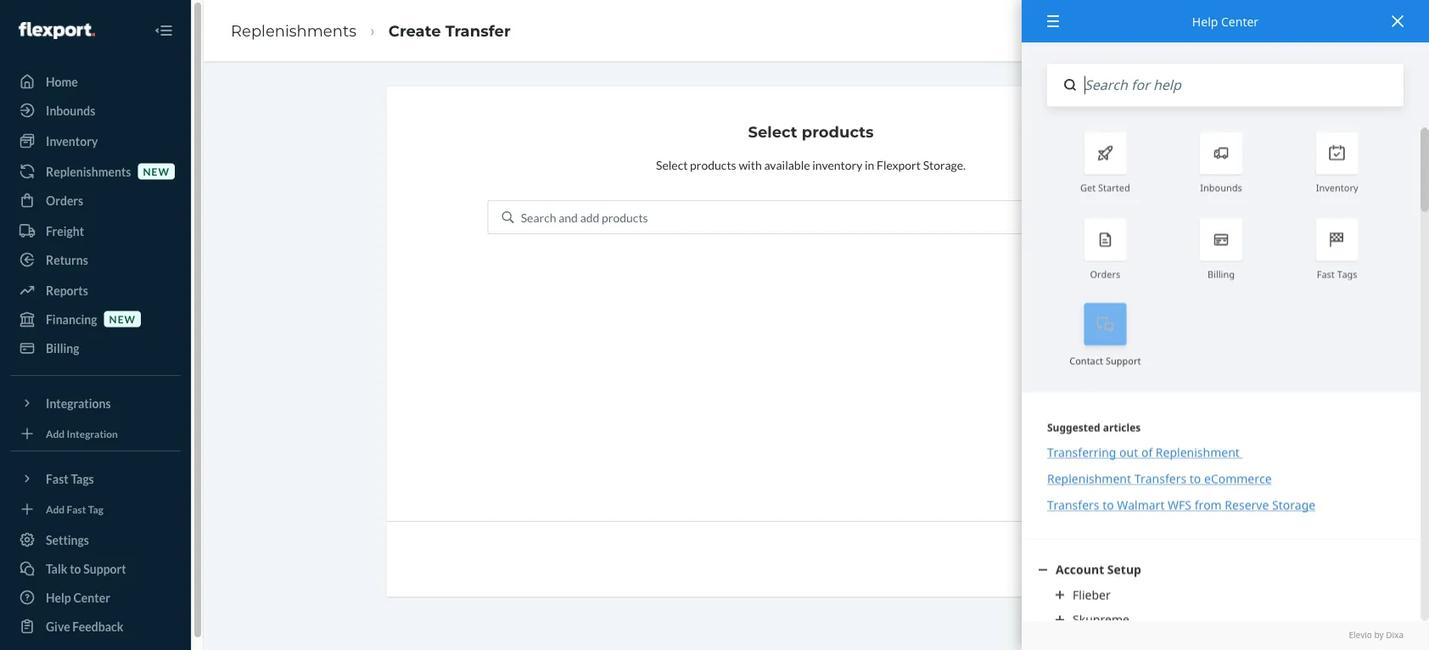 Task type: describe. For each thing, give the bounding box(es) containing it.
inbounds link
[[10, 97, 181, 124]]

fast inside dropdown button
[[46, 471, 69, 486]]

2 vertical spatial fast
[[67, 503, 86, 515]]

1 horizontal spatial transfers
[[1135, 471, 1187, 487]]

1 vertical spatial inbounds
[[1200, 181, 1242, 193]]

new for financing
[[109, 313, 136, 325]]

walmart
[[1117, 497, 1165, 513]]

transferring
[[1047, 444, 1117, 460]]

billing link
[[10, 334, 181, 362]]

in
[[865, 157, 875, 172]]

flieber
[[1073, 586, 1111, 603]]

financing
[[46, 312, 97, 326]]

add integration link
[[10, 424, 181, 444]]

storage
[[1272, 497, 1316, 513]]

ecommerce
[[1204, 471, 1272, 487]]

1 horizontal spatial help center
[[1192, 13, 1259, 29]]

started
[[1098, 181, 1130, 193]]

by
[[1375, 630, 1384, 641]]

account setup link
[[1039, 561, 1404, 578]]

to for support
[[70, 561, 81, 576]]

0 horizontal spatial replenishment
[[1047, 471, 1131, 487]]

create transfer link
[[388, 21, 511, 40]]

search
[[521, 210, 556, 225]]

setup
[[1108, 561, 1142, 578]]

of
[[1142, 444, 1153, 460]]

feedback
[[72, 619, 123, 634]]

0 horizontal spatial orders
[[46, 193, 83, 208]]

give
[[46, 619, 70, 634]]

settings
[[46, 533, 89, 547]]

close navigation image
[[154, 20, 174, 41]]

reports link
[[10, 277, 181, 304]]

1 vertical spatial center
[[73, 590, 110, 605]]

replenishments inside breadcrumbs navigation
[[231, 21, 356, 40]]

fast tags button
[[10, 465, 181, 492]]

elevio
[[1349, 630, 1372, 641]]

account setup
[[1056, 561, 1142, 578]]

home link
[[10, 68, 181, 95]]

skupreme
[[1073, 612, 1130, 628]]

out
[[1120, 444, 1138, 460]]

integrations button
[[10, 390, 181, 417]]

add for add integration
[[46, 427, 65, 440]]

home
[[46, 74, 78, 89]]

new for replenishments
[[143, 165, 170, 177]]

search and add products
[[521, 210, 648, 225]]

2 vertical spatial products
[[602, 210, 648, 225]]

available
[[764, 157, 810, 172]]

elevio by dixa
[[1349, 630, 1404, 641]]

contact support
[[1070, 354, 1141, 367]]

articles
[[1103, 420, 1141, 434]]

0 horizontal spatial help center
[[46, 590, 110, 605]]

0 vertical spatial fast tags
[[1317, 268, 1358, 280]]

freight
[[46, 224, 84, 238]]

1 vertical spatial help
[[46, 590, 71, 605]]

skupreme link
[[1056, 612, 1387, 628]]

get started
[[1080, 181, 1130, 193]]

dixa
[[1386, 630, 1404, 641]]

flexport
[[877, 157, 921, 172]]

replenishments link
[[231, 21, 356, 40]]

breadcrumbs navigation
[[217, 6, 524, 55]]

add fast tag
[[46, 503, 103, 515]]

0 horizontal spatial inbounds
[[46, 103, 95, 118]]

create
[[388, 21, 441, 40]]

select products
[[748, 122, 874, 141]]

freight link
[[10, 217, 181, 244]]

products for select products
[[802, 122, 874, 141]]

contact
[[1070, 354, 1103, 367]]

suggested
[[1047, 420, 1101, 434]]

0 horizontal spatial transfers
[[1047, 497, 1100, 513]]

returns
[[46, 253, 88, 267]]

suggested articles
[[1047, 420, 1141, 434]]

0 vertical spatial replenishment
[[1156, 444, 1240, 460]]

create transfer
[[388, 21, 511, 40]]

tags inside the fast tags dropdown button
[[71, 471, 94, 486]]

give feedback
[[46, 619, 123, 634]]

returns link
[[10, 246, 181, 273]]



Task type: locate. For each thing, give the bounding box(es) containing it.
select products with available inventory in flexport storage.
[[656, 157, 966, 172]]

1 vertical spatial products
[[690, 157, 736, 172]]

elevio by dixa link
[[1047, 630, 1404, 642]]

1 horizontal spatial select
[[748, 122, 798, 141]]

to
[[1190, 471, 1201, 487], [1103, 497, 1114, 513], [70, 561, 81, 576]]

inbounds
[[46, 103, 95, 118], [1200, 181, 1242, 193]]

0 vertical spatial transfers
[[1135, 471, 1187, 487]]

settings link
[[10, 526, 181, 553]]

select for select products
[[748, 122, 798, 141]]

orders
[[46, 193, 83, 208], [1090, 268, 1121, 280]]

integrations
[[46, 396, 111, 410]]

transferring out of replenishment
[[1047, 444, 1243, 460]]

0 horizontal spatial inventory
[[46, 134, 98, 148]]

1 horizontal spatial replenishments
[[231, 21, 356, 40]]

orders link
[[10, 187, 181, 214]]

1 horizontal spatial tags
[[1337, 268, 1358, 280]]

1 horizontal spatial orders
[[1090, 268, 1121, 280]]

replenishment down transferring
[[1047, 471, 1131, 487]]

to right talk
[[70, 561, 81, 576]]

select for select products with available inventory in flexport storage.
[[656, 157, 688, 172]]

support inside talk to support button
[[83, 561, 126, 576]]

add
[[580, 210, 600, 225]]

select left with
[[656, 157, 688, 172]]

with
[[739, 157, 762, 172]]

1 vertical spatial inventory
[[1316, 181, 1359, 193]]

0 vertical spatial add
[[46, 427, 65, 440]]

0 vertical spatial inbounds
[[46, 103, 95, 118]]

0 vertical spatial inventory
[[46, 134, 98, 148]]

help center
[[1192, 13, 1259, 29], [46, 590, 110, 605]]

0 vertical spatial center
[[1221, 13, 1259, 29]]

1 horizontal spatial replenishment
[[1156, 444, 1240, 460]]

0 vertical spatial orders
[[46, 193, 83, 208]]

inventory
[[46, 134, 98, 148], [1316, 181, 1359, 193]]

0 vertical spatial billing
[[1208, 268, 1235, 280]]

0 horizontal spatial support
[[83, 561, 126, 576]]

0 vertical spatial to
[[1190, 471, 1201, 487]]

0 vertical spatial help
[[1192, 13, 1218, 29]]

talk to support button
[[10, 555, 181, 582]]

products right add
[[602, 210, 648, 225]]

products left with
[[690, 157, 736, 172]]

billing
[[1208, 268, 1235, 280], [46, 341, 79, 355]]

1 horizontal spatial new
[[143, 165, 170, 177]]

1 vertical spatial billing
[[46, 341, 79, 355]]

1 vertical spatial fast tags
[[46, 471, 94, 486]]

wfs
[[1168, 497, 1192, 513]]

support up help center link at left bottom
[[83, 561, 126, 576]]

1 horizontal spatial support
[[1106, 354, 1141, 367]]

1 horizontal spatial products
[[690, 157, 736, 172]]

transfer
[[445, 21, 511, 40]]

1 horizontal spatial center
[[1221, 13, 1259, 29]]

2 horizontal spatial products
[[802, 122, 874, 141]]

account
[[1056, 561, 1104, 578]]

transfers
[[1135, 471, 1187, 487], [1047, 497, 1100, 513]]

give feedback button
[[10, 613, 181, 640]]

2 add from the top
[[46, 503, 65, 515]]

reports
[[46, 283, 88, 297]]

0 vertical spatial tags
[[1337, 268, 1358, 280]]

0 horizontal spatial replenishments
[[46, 164, 131, 179]]

0 horizontal spatial to
[[70, 561, 81, 576]]

replenishment
[[1156, 444, 1240, 460], [1047, 471, 1131, 487]]

help center link
[[10, 584, 181, 611]]

1 horizontal spatial inbounds
[[1200, 181, 1242, 193]]

help
[[1192, 13, 1218, 29], [46, 590, 71, 605]]

to inside button
[[70, 561, 81, 576]]

0 horizontal spatial billing
[[46, 341, 79, 355]]

0 horizontal spatial products
[[602, 210, 648, 225]]

1 vertical spatial select
[[656, 157, 688, 172]]

talk
[[46, 561, 67, 576]]

1 vertical spatial fast
[[46, 471, 69, 486]]

products
[[802, 122, 874, 141], [690, 157, 736, 172], [602, 210, 648, 225]]

add fast tag link
[[10, 499, 181, 519]]

tags
[[1337, 268, 1358, 280], [71, 471, 94, 486]]

select
[[748, 122, 798, 141], [656, 157, 688, 172]]

integration
[[67, 427, 118, 440]]

fast
[[1317, 268, 1335, 280], [46, 471, 69, 486], [67, 503, 86, 515]]

0 vertical spatial select
[[748, 122, 798, 141]]

1 vertical spatial tags
[[71, 471, 94, 486]]

1 horizontal spatial inventory
[[1316, 181, 1359, 193]]

transfers to walmart wfs from reserve storage
[[1047, 497, 1316, 513]]

help center up the give feedback
[[46, 590, 110, 605]]

replenishments
[[231, 21, 356, 40], [46, 164, 131, 179]]

0 horizontal spatial select
[[656, 157, 688, 172]]

replenishment up replenishment transfers to ecommerce
[[1156, 444, 1240, 460]]

add for add fast tag
[[46, 503, 65, 515]]

support right contact
[[1106, 354, 1141, 367]]

1 add from the top
[[46, 427, 65, 440]]

get
[[1080, 181, 1096, 193]]

inventory
[[813, 157, 863, 172]]

flexport logo image
[[19, 22, 95, 39]]

0 horizontal spatial center
[[73, 590, 110, 605]]

to for walmart
[[1103, 497, 1114, 513]]

reserve
[[1225, 497, 1269, 513]]

search image
[[502, 211, 514, 223]]

products for select products with available inventory in flexport storage.
[[690, 157, 736, 172]]

0 horizontal spatial tags
[[71, 471, 94, 486]]

2 horizontal spatial to
[[1190, 471, 1201, 487]]

1 horizontal spatial billing
[[1208, 268, 1235, 280]]

tag
[[88, 503, 103, 515]]

1 vertical spatial replenishments
[[46, 164, 131, 179]]

Search search field
[[1076, 64, 1404, 106]]

transfers down transferring
[[1047, 497, 1100, 513]]

0 horizontal spatial new
[[109, 313, 136, 325]]

help up the give
[[46, 590, 71, 605]]

1 vertical spatial transfers
[[1047, 497, 1100, 513]]

help center up search search field
[[1192, 13, 1259, 29]]

new
[[143, 165, 170, 177], [109, 313, 136, 325]]

to up from
[[1190, 471, 1201, 487]]

1 vertical spatial support
[[83, 561, 126, 576]]

1 vertical spatial new
[[109, 313, 136, 325]]

inventory link
[[10, 127, 181, 154]]

0 vertical spatial fast
[[1317, 268, 1335, 280]]

flieber link
[[1056, 586, 1387, 603]]

2 vertical spatial to
[[70, 561, 81, 576]]

talk to support
[[46, 561, 126, 576]]

0 vertical spatial support
[[1106, 354, 1141, 367]]

to left 'walmart' at the right of page
[[1103, 497, 1114, 513]]

fast tags inside dropdown button
[[46, 471, 94, 486]]

center
[[1221, 13, 1259, 29], [73, 590, 110, 605]]

support
[[1106, 354, 1141, 367], [83, 561, 126, 576]]

new down reports link
[[109, 313, 136, 325]]

0 horizontal spatial fast tags
[[46, 471, 94, 486]]

1 vertical spatial help center
[[46, 590, 110, 605]]

replenishment transfers to ecommerce
[[1047, 471, 1272, 487]]

1 horizontal spatial help
[[1192, 13, 1218, 29]]

1 vertical spatial orders
[[1090, 268, 1121, 280]]

1 vertical spatial add
[[46, 503, 65, 515]]

add integration
[[46, 427, 118, 440]]

from
[[1195, 497, 1222, 513]]

1 horizontal spatial to
[[1103, 497, 1114, 513]]

transfers down of
[[1135, 471, 1187, 487]]

0 vertical spatial products
[[802, 122, 874, 141]]

fast tags
[[1317, 268, 1358, 280], [46, 471, 94, 486]]

storage.
[[923, 157, 966, 172]]

0 vertical spatial replenishments
[[231, 21, 356, 40]]

add left integration
[[46, 427, 65, 440]]

0 vertical spatial new
[[143, 165, 170, 177]]

center down talk to support button at bottom
[[73, 590, 110, 605]]

0 vertical spatial help center
[[1192, 13, 1259, 29]]

add
[[46, 427, 65, 440], [46, 503, 65, 515]]

new up orders link
[[143, 165, 170, 177]]

add up settings on the bottom of page
[[46, 503, 65, 515]]

center up search search field
[[1221, 13, 1259, 29]]

1 vertical spatial to
[[1103, 497, 1114, 513]]

products up inventory
[[802, 122, 874, 141]]

1 horizontal spatial fast tags
[[1317, 268, 1358, 280]]

help up search search field
[[1192, 13, 1218, 29]]

and
[[559, 210, 578, 225]]

1 vertical spatial replenishment
[[1047, 471, 1131, 487]]

0 horizontal spatial help
[[46, 590, 71, 605]]

select up available
[[748, 122, 798, 141]]



Task type: vqa. For each thing, say whether or not it's contained in the screenshot.
radio
no



